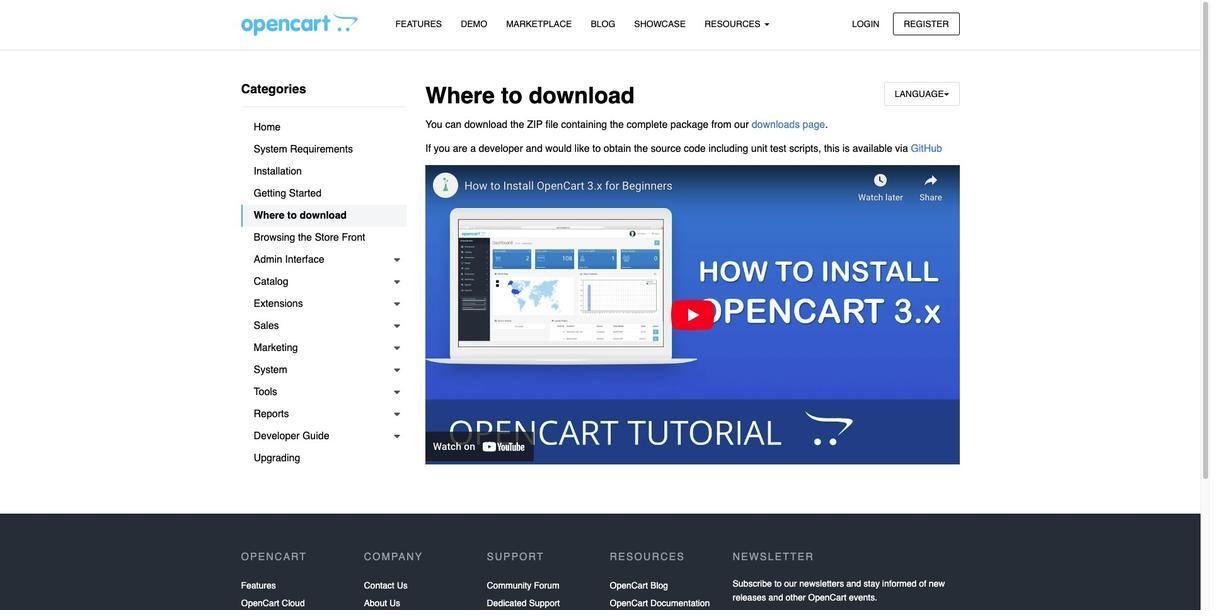 Task type: describe. For each thing, give the bounding box(es) containing it.
to up developer
[[501, 83, 523, 108]]

are
[[453, 143, 468, 154]]

cloud
[[282, 598, 305, 608]]

opencart - open source shopping cart solution image
[[241, 13, 358, 36]]

1 horizontal spatial where
[[426, 83, 495, 108]]

reports link
[[241, 403, 407, 426]]

package
[[671, 119, 709, 130]]

about
[[364, 598, 387, 608]]

2 vertical spatial download
[[300, 210, 347, 221]]

1 horizontal spatial where to download
[[426, 83, 635, 108]]

marketing link
[[241, 337, 407, 359]]

developer guide link
[[241, 426, 407, 448]]

opencart documentation
[[610, 598, 710, 608]]

system for system
[[254, 364, 287, 376]]

developer guide
[[254, 431, 329, 442]]

developer
[[254, 431, 300, 442]]

test
[[770, 143, 787, 154]]

opencart documentation link
[[610, 595, 710, 610]]

is
[[843, 143, 850, 154]]

sales link
[[241, 315, 407, 337]]

1 vertical spatial where to download
[[254, 210, 347, 221]]

installation link
[[241, 161, 407, 183]]

opencart blog link
[[610, 577, 668, 595]]

downloads
[[752, 119, 800, 130]]

system requirements link
[[241, 139, 407, 161]]

browsing
[[254, 232, 295, 243]]

our inside subscribe to our newsletters and stay informed of new releases and other opencart events.
[[784, 579, 797, 589]]

dedicated support link
[[487, 595, 560, 610]]

features link for opencart cloud
[[241, 577, 276, 595]]

opencart for opencart documentation
[[610, 598, 648, 608]]

community forum
[[487, 580, 560, 590]]

community
[[487, 580, 532, 590]]

1 horizontal spatial download
[[464, 119, 508, 130]]

opencart for opencart blog
[[610, 580, 648, 590]]

about us link
[[364, 595, 400, 610]]

us for about us
[[390, 598, 400, 608]]

getting started link
[[241, 183, 407, 205]]

subscribe
[[733, 579, 772, 589]]

github
[[911, 143, 942, 154]]

language button
[[884, 82, 960, 106]]

blog link
[[582, 13, 625, 35]]

about us
[[364, 598, 400, 608]]

0 vertical spatial download
[[529, 83, 635, 108]]

register
[[904, 19, 949, 29]]

reports
[[254, 409, 289, 420]]

catalog
[[254, 276, 289, 287]]

a
[[470, 143, 476, 154]]

tools
[[254, 386, 277, 398]]

the up obtain
[[610, 119, 624, 130]]

downloads page link
[[752, 119, 825, 130]]

can
[[445, 119, 462, 130]]

contact
[[364, 580, 394, 590]]

home link
[[241, 117, 407, 139]]

opencart for opencart cloud
[[241, 598, 279, 608]]

requirements
[[290, 144, 353, 155]]

features for opencart cloud
[[241, 580, 276, 590]]

documentation
[[651, 598, 710, 608]]

dedicated
[[487, 598, 527, 608]]

source
[[651, 143, 681, 154]]

opencart blog
[[610, 580, 668, 590]]

including
[[709, 143, 749, 154]]

if you are a developer and would like to obtain the source code including unit test scripts, this is available via github
[[426, 143, 942, 154]]

code
[[684, 143, 706, 154]]

extensions
[[254, 298, 303, 310]]

of
[[919, 579, 927, 589]]

newsletter
[[733, 552, 814, 563]]

like
[[575, 143, 590, 154]]

login link
[[842, 12, 890, 35]]

opencart inside subscribe to our newsletters and stay informed of new releases and other opencart events.
[[808, 593, 847, 603]]

where to download link
[[241, 205, 407, 227]]

0 horizontal spatial blog
[[591, 19, 615, 29]]

guide
[[303, 431, 329, 442]]

unit
[[751, 143, 768, 154]]

demo
[[461, 19, 487, 29]]

1 horizontal spatial resources
[[705, 19, 763, 29]]

complete
[[627, 119, 668, 130]]

login
[[852, 19, 880, 29]]

developer
[[479, 143, 523, 154]]

admin interface link
[[241, 249, 407, 271]]

extensions link
[[241, 293, 407, 315]]

subscribe to our newsletters and stay informed of new releases and other opencart events.
[[733, 579, 945, 603]]

dedicated support
[[487, 598, 560, 608]]

browsing the store front
[[254, 232, 365, 243]]

getting
[[254, 188, 286, 199]]

company
[[364, 552, 423, 563]]

the inside browsing the store front link
[[298, 232, 312, 243]]

getting started
[[254, 188, 322, 199]]

github link
[[911, 143, 942, 154]]

you can download the zip file containing the complete package from our downloads page .
[[426, 119, 828, 130]]

you
[[434, 143, 450, 154]]

if
[[426, 143, 431, 154]]

system requirements
[[254, 144, 353, 155]]

zip
[[527, 119, 543, 130]]

admin interface
[[254, 254, 324, 265]]

marketplace
[[506, 19, 572, 29]]

would
[[546, 143, 572, 154]]

contact us
[[364, 580, 408, 590]]

language
[[895, 89, 944, 99]]



Task type: vqa. For each thing, say whether or not it's contained in the screenshot.
"the" in the 'BROWSING THE STORE FRONT' link
no



Task type: locate. For each thing, give the bounding box(es) containing it.
1 vertical spatial us
[[390, 598, 400, 608]]

home
[[254, 122, 281, 133]]

1 vertical spatial support
[[529, 598, 560, 608]]

to inside where to download link
[[287, 210, 297, 221]]

0 vertical spatial us
[[397, 580, 408, 590]]

releases
[[733, 593, 766, 603]]

to inside subscribe to our newsletters and stay informed of new releases and other opencart events.
[[775, 579, 782, 589]]

catalog link
[[241, 271, 407, 293]]

tools link
[[241, 381, 407, 403]]

0 horizontal spatial features
[[241, 580, 276, 590]]

and up events.
[[847, 579, 861, 589]]

opencart cloud
[[241, 598, 305, 608]]

you
[[426, 119, 443, 130]]

this
[[824, 143, 840, 154]]

support inside "link"
[[529, 598, 560, 608]]

register link
[[893, 12, 960, 35]]

from
[[712, 119, 732, 130]]

features left demo
[[396, 19, 442, 29]]

newsletters
[[800, 579, 844, 589]]

features link left demo
[[386, 13, 451, 35]]

download down "getting started" link at the top of the page
[[300, 210, 347, 221]]

0 vertical spatial support
[[487, 552, 544, 563]]

2 horizontal spatial and
[[847, 579, 861, 589]]

0 vertical spatial our
[[735, 119, 749, 130]]

1 system from the top
[[254, 144, 287, 155]]

resources link
[[695, 13, 779, 35]]

the
[[510, 119, 524, 130], [610, 119, 624, 130], [634, 143, 648, 154], [298, 232, 312, 243]]

file
[[546, 119, 558, 130]]

opencart up opencart cloud link at bottom
[[241, 552, 307, 563]]

marketing
[[254, 342, 298, 354]]

browsing the store front link
[[241, 227, 407, 249]]

contact us link
[[364, 577, 408, 595]]

1 vertical spatial our
[[784, 579, 797, 589]]

sales
[[254, 320, 279, 332]]

1 horizontal spatial our
[[784, 579, 797, 589]]

download up containing on the top of the page
[[529, 83, 635, 108]]

obtain
[[604, 143, 631, 154]]

where to download down started
[[254, 210, 347, 221]]

features for demo
[[396, 19, 442, 29]]

interface
[[285, 254, 324, 265]]

opencart inside opencart cloud link
[[241, 598, 279, 608]]

opencart left cloud
[[241, 598, 279, 608]]

showcase
[[634, 19, 686, 29]]

support up community
[[487, 552, 544, 563]]

opencart up opencart documentation link
[[610, 580, 648, 590]]

1 vertical spatial features
[[241, 580, 276, 590]]

1 vertical spatial resources
[[610, 552, 685, 563]]

front
[[342, 232, 365, 243]]

system up tools
[[254, 364, 287, 376]]

0 vertical spatial system
[[254, 144, 287, 155]]

features inside features link
[[396, 19, 442, 29]]

0 horizontal spatial and
[[526, 143, 543, 154]]

opencart down opencart blog link
[[610, 598, 648, 608]]

opencart inside opencart blog link
[[610, 580, 648, 590]]

1 horizontal spatial features link
[[386, 13, 451, 35]]

and down zip
[[526, 143, 543, 154]]

our right from
[[735, 119, 749, 130]]

0 horizontal spatial resources
[[610, 552, 685, 563]]

installation
[[254, 166, 302, 177]]

opencart for opencart
[[241, 552, 307, 563]]

1 vertical spatial where
[[254, 210, 285, 221]]

upgrading
[[254, 453, 300, 464]]

.
[[825, 119, 828, 130]]

our
[[735, 119, 749, 130], [784, 579, 797, 589]]

us right about
[[390, 598, 400, 608]]

features link for demo
[[386, 13, 451, 35]]

0 horizontal spatial download
[[300, 210, 347, 221]]

to down getting started
[[287, 210, 297, 221]]

stay
[[864, 579, 880, 589]]

via
[[895, 143, 908, 154]]

system for system requirements
[[254, 144, 287, 155]]

features up opencart cloud link at bottom
[[241, 580, 276, 590]]

1 horizontal spatial features
[[396, 19, 442, 29]]

events.
[[849, 593, 878, 603]]

features
[[396, 19, 442, 29], [241, 580, 276, 590]]

features link
[[386, 13, 451, 35], [241, 577, 276, 595]]

us for contact us
[[397, 580, 408, 590]]

the left zip
[[510, 119, 524, 130]]

system link
[[241, 359, 407, 381]]

download up a
[[464, 119, 508, 130]]

0 horizontal spatial our
[[735, 119, 749, 130]]

2 horizontal spatial download
[[529, 83, 635, 108]]

2 vertical spatial and
[[769, 593, 783, 603]]

and
[[526, 143, 543, 154], [847, 579, 861, 589], [769, 593, 783, 603]]

opencart down newsletters
[[808, 593, 847, 603]]

0 vertical spatial features
[[396, 19, 442, 29]]

0 vertical spatial blog
[[591, 19, 615, 29]]

0 vertical spatial and
[[526, 143, 543, 154]]

1 vertical spatial blog
[[651, 580, 668, 590]]

system down home
[[254, 144, 287, 155]]

0 vertical spatial where
[[426, 83, 495, 108]]

our up other
[[784, 579, 797, 589]]

blog up opencart documentation link
[[651, 580, 668, 590]]

opencart cloud link
[[241, 595, 305, 610]]

to right like
[[593, 143, 601, 154]]

support
[[487, 552, 544, 563], [529, 598, 560, 608]]

containing
[[561, 119, 607, 130]]

available
[[853, 143, 893, 154]]

1 vertical spatial system
[[254, 364, 287, 376]]

2 system from the top
[[254, 364, 287, 376]]

categories
[[241, 82, 306, 96]]

and left other
[[769, 593, 783, 603]]

1 horizontal spatial and
[[769, 593, 783, 603]]

1 vertical spatial and
[[847, 579, 861, 589]]

blog left showcase at the right top of the page
[[591, 19, 615, 29]]

showcase link
[[625, 13, 695, 35]]

0 horizontal spatial features link
[[241, 577, 276, 595]]

1 vertical spatial download
[[464, 119, 508, 130]]

where to download
[[426, 83, 635, 108], [254, 210, 347, 221]]

resources
[[705, 19, 763, 29], [610, 552, 685, 563]]

to right subscribe
[[775, 579, 782, 589]]

features link up opencart cloud
[[241, 577, 276, 595]]

community forum link
[[487, 577, 560, 595]]

forum
[[534, 580, 560, 590]]

blog
[[591, 19, 615, 29], [651, 580, 668, 590]]

1 vertical spatial features link
[[241, 577, 276, 595]]

new
[[929, 579, 945, 589]]

the right obtain
[[634, 143, 648, 154]]

where to download up zip
[[426, 83, 635, 108]]

where down getting
[[254, 210, 285, 221]]

scripts,
[[789, 143, 821, 154]]

support down forum
[[529, 598, 560, 608]]

upgrading link
[[241, 448, 407, 470]]

the left store
[[298, 232, 312, 243]]

0 horizontal spatial where
[[254, 210, 285, 221]]

0 vertical spatial features link
[[386, 13, 451, 35]]

0 vertical spatial resources
[[705, 19, 763, 29]]

demo link
[[451, 13, 497, 35]]

0 vertical spatial where to download
[[426, 83, 635, 108]]

1 horizontal spatial blog
[[651, 580, 668, 590]]

opencart inside opencart documentation link
[[610, 598, 648, 608]]

us right contact
[[397, 580, 408, 590]]

marketplace link
[[497, 13, 582, 35]]

store
[[315, 232, 339, 243]]

0 horizontal spatial where to download
[[254, 210, 347, 221]]

where up the can
[[426, 83, 495, 108]]



